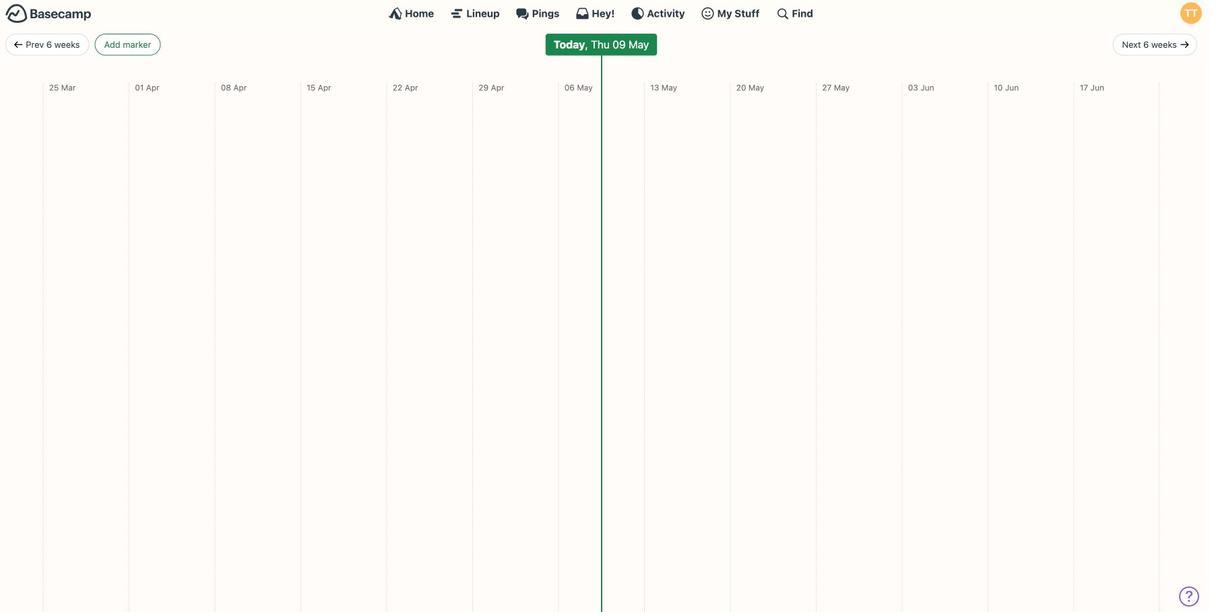 Task type: locate. For each thing, give the bounding box(es) containing it.
keyboard shortcut: ⌘ + / image
[[776, 7, 789, 20]]



Task type: describe. For each thing, give the bounding box(es) containing it.
switch accounts image
[[5, 3, 92, 24]]

main element
[[0, 0, 1210, 26]]

terry turtle image
[[1180, 2, 1202, 24]]



Task type: vqa. For each thing, say whether or not it's contained in the screenshot.
Switch Accounts image
yes



